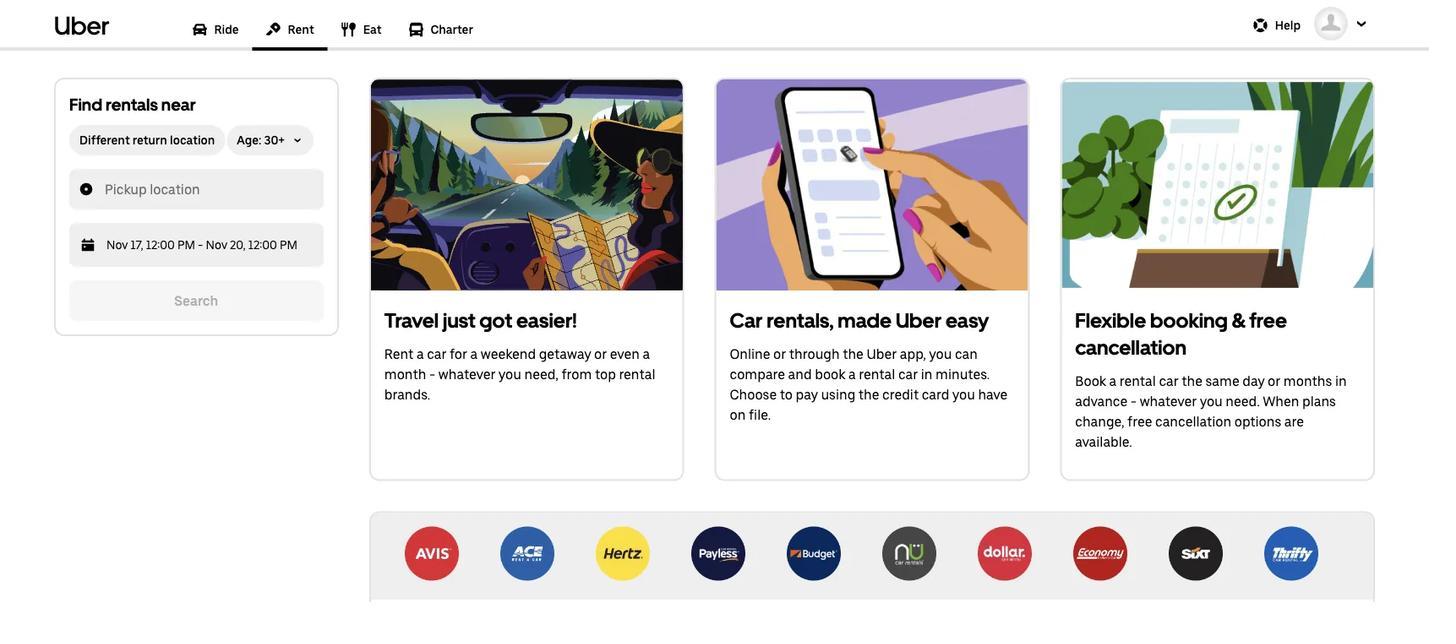 Task type: locate. For each thing, give the bounding box(es) containing it.
1 horizontal spatial free
[[1249, 308, 1287, 333]]

2 suppliers.title.us image from the left
[[500, 527, 554, 581]]

in inside the book a rental car the same day or months in advance - whatever you need. when plans change, free cancellation options are available.
[[1335, 374, 1347, 390]]

even
[[610, 347, 640, 363]]

online
[[730, 347, 770, 363]]

month
[[384, 367, 426, 383]]

1 12:00 from the left
[[146, 238, 175, 252]]

3 suppliers.title.us image from the left
[[596, 527, 650, 581]]

1 vertical spatial uber
[[896, 308, 942, 333]]

suppliers.title.us image
[[405, 527, 459, 581], [500, 527, 554, 581], [596, 527, 650, 581], [691, 527, 745, 581], [787, 527, 841, 581], [882, 527, 936, 581], [978, 527, 1032, 581], [1073, 527, 1127, 581], [1169, 527, 1223, 581], [1264, 527, 1318, 581]]

1 horizontal spatial whatever
[[1140, 394, 1197, 410]]

car down flexible booking & free cancellation
[[1159, 374, 1179, 390]]

pm right 17, in the left of the page
[[177, 238, 195, 252]]

cancellation inside flexible booking & free cancellation
[[1075, 336, 1187, 360]]

rental inside online or through the uber app, you can compare and book a rental car in minutes. choose to pay using the credit card you have on file.
[[859, 367, 895, 383]]

travel
[[384, 308, 439, 333]]

car left for
[[427, 347, 447, 363]]

- right advance
[[1131, 394, 1137, 410]]

4 suppliers.title.us image from the left
[[691, 527, 745, 581]]

1 horizontal spatial or
[[773, 347, 786, 363]]

car inside rent a car for a weekend getaway or even a month - whatever you need, from top rental brands.
[[427, 347, 447, 363]]

1 horizontal spatial rent
[[384, 347, 414, 363]]

0 vertical spatial cancellation
[[1075, 336, 1187, 360]]

free
[[1249, 308, 1287, 333], [1127, 414, 1152, 430]]

using
[[821, 387, 855, 403]]

1 horizontal spatial in
[[1335, 374, 1347, 390]]

0 vertical spatial -
[[198, 238, 203, 252]]

or right online
[[773, 347, 786, 363]]

rental up advance
[[1120, 374, 1156, 390]]

rent
[[288, 22, 314, 37], [384, 347, 414, 363]]

restaurant image
[[341, 22, 356, 37]]

car inside the book a rental car the same day or months in advance - whatever you need. when plans change, free cancellation options are available.
[[1159, 374, 1179, 390]]

whatever inside rent a car for a weekend getaway or even a month - whatever you need, from top rental brands.
[[438, 367, 496, 383]]

online or through the uber app, you can compare and book a rental car in minutes. choose to pay using the credit card you have on file.
[[730, 347, 1008, 423]]

you down 'same'
[[1200, 394, 1223, 410]]

age:
[[237, 133, 261, 147]]

near
[[161, 95, 196, 115]]

0 horizontal spatial or
[[594, 347, 607, 363]]

rental
[[619, 367, 655, 383], [859, 367, 895, 383], [1120, 374, 1156, 390]]

0 horizontal spatial nov
[[106, 238, 128, 252]]

&
[[1232, 308, 1245, 333]]

12:00 right 17, in the left of the page
[[146, 238, 175, 252]]

rent up month
[[384, 347, 414, 363]]

1 horizontal spatial car
[[898, 367, 918, 383]]

the left 'same'
[[1182, 374, 1203, 390]]

made
[[838, 308, 892, 333]]

20,
[[230, 238, 246, 252]]

credit
[[882, 387, 919, 403]]

nov left 20,
[[206, 238, 227, 252]]

0 horizontal spatial -
[[198, 238, 203, 252]]

pm right 20,
[[280, 238, 297, 252]]

1 horizontal spatial rental
[[859, 367, 895, 383]]

can
[[955, 347, 978, 363]]

cancellation down 'same'
[[1155, 414, 1232, 430]]

1 horizontal spatial nov
[[206, 238, 227, 252]]

compare
[[730, 367, 785, 383]]

you down weekend
[[499, 367, 521, 383]]

rent inside rent a car for a weekend getaway or even a month - whatever you need, from top rental brands.
[[384, 347, 414, 363]]

choose
[[730, 387, 777, 403]]

or up top at bottom left
[[594, 347, 607, 363]]

or inside the book a rental car the same day or months in advance - whatever you need. when plans change, free cancellation options are available.
[[1268, 374, 1281, 390]]

30+
[[264, 133, 285, 147]]

- inside the book a rental car the same day or months in advance - whatever you need. when plans change, free cancellation options are available.
[[1131, 394, 1137, 410]]

0 horizontal spatial 12:00
[[146, 238, 175, 252]]

uber up find
[[54, 10, 110, 40]]

2 horizontal spatial rental
[[1120, 374, 1156, 390]]

rent right keys car icon
[[288, 22, 314, 37]]

2 vertical spatial uber
[[867, 347, 897, 363]]

booking
[[1150, 308, 1228, 333]]

uber
[[54, 10, 110, 40], [896, 308, 942, 333], [867, 347, 897, 363]]

you left can
[[929, 347, 952, 363]]

uber link
[[54, 0, 110, 51]]

2 horizontal spatial -
[[1131, 394, 1137, 410]]

uber left app,
[[867, 347, 897, 363]]

or
[[594, 347, 607, 363], [773, 347, 786, 363], [1268, 374, 1281, 390]]

0 horizontal spatial free
[[1127, 414, 1152, 430]]

available.
[[1075, 434, 1132, 450]]

1 vertical spatial whatever
[[1140, 394, 1197, 410]]

rental down even
[[619, 367, 655, 383]]

you inside the book a rental car the same day or months in advance - whatever you need. when plans change, free cancellation options are available.
[[1200, 394, 1223, 410]]

0 horizontal spatial whatever
[[438, 367, 496, 383]]

0 vertical spatial uber
[[54, 10, 110, 40]]

in up card on the right of the page
[[921, 367, 933, 383]]

in
[[921, 367, 933, 383], [1335, 374, 1347, 390]]

plans
[[1302, 394, 1336, 410]]

whatever down for
[[438, 367, 496, 383]]

steph image
[[1314, 7, 1348, 41]]

chevron down small image
[[1353, 15, 1370, 32]]

whatever right advance
[[1140, 394, 1197, 410]]

free right change,
[[1127, 414, 1152, 430]]

0 vertical spatial location
[[170, 133, 215, 147]]

- right month
[[429, 367, 435, 383]]

12:00 right 20,
[[248, 238, 277, 252]]

the
[[843, 347, 864, 363], [1182, 374, 1203, 390], [859, 387, 879, 403]]

0 horizontal spatial in
[[921, 367, 933, 383]]

9 suppliers.title.us image from the left
[[1169, 527, 1223, 581]]

you down minutes.
[[952, 387, 975, 403]]

0 vertical spatial free
[[1249, 308, 1287, 333]]

rental inside rent a car for a weekend getaway or even a month - whatever you need, from top rental brands.
[[619, 367, 655, 383]]

age: 30+
[[237, 133, 285, 147]]

and
[[788, 367, 812, 383]]

same
[[1206, 374, 1240, 390]]

nov
[[106, 238, 128, 252], [206, 238, 227, 252]]

10 suppliers.title.us image from the left
[[1264, 527, 1318, 581]]

- left 20,
[[198, 238, 203, 252]]

nov left 17, in the left of the page
[[106, 238, 128, 252]]

1 vertical spatial -
[[429, 367, 435, 383]]

0 horizontal spatial rent
[[288, 22, 314, 37]]

0 vertical spatial whatever
[[438, 367, 496, 383]]

whatever
[[438, 367, 496, 383], [1140, 394, 1197, 410]]

whatever for just
[[438, 367, 496, 383]]

location right pickup at the left top of page
[[150, 181, 200, 197]]

in up plans
[[1335, 374, 1347, 390]]

1 vertical spatial cancellation
[[1155, 414, 1232, 430]]

got
[[479, 308, 512, 333]]

pickup
[[105, 181, 147, 197]]

or right day
[[1268, 374, 1281, 390]]

whatever for booking
[[1140, 394, 1197, 410]]

pm
[[177, 238, 195, 252], [280, 238, 297, 252]]

book
[[1075, 374, 1106, 390]]

2 horizontal spatial or
[[1268, 374, 1281, 390]]

change,
[[1075, 414, 1124, 430]]

whatever inside the book a rental car the same day or months in advance - whatever you need. when plans change, free cancellation options are available.
[[1140, 394, 1197, 410]]

1 vertical spatial free
[[1127, 414, 1152, 430]]

search button
[[69, 281, 323, 321]]

location down near
[[170, 133, 215, 147]]

just
[[443, 308, 475, 333]]

for
[[450, 347, 467, 363]]

1 horizontal spatial pm
[[280, 238, 297, 252]]

rental up credit
[[859, 367, 895, 383]]

1 horizontal spatial 12:00
[[248, 238, 277, 252]]

8 suppliers.title.us image from the left
[[1073, 527, 1127, 581]]

nov 17, 12:00 pm - nov 20, 12:00 pm
[[106, 238, 297, 252]]

cancellation
[[1075, 336, 1187, 360], [1155, 414, 1232, 430]]

have
[[978, 387, 1008, 403]]

rental inside the book a rental car the same day or months in advance - whatever you need. when plans change, free cancellation options are available.
[[1120, 374, 1156, 390]]

car down app,
[[898, 367, 918, 383]]

easier!
[[516, 308, 577, 333]]

car
[[427, 347, 447, 363], [898, 367, 918, 383], [1159, 374, 1179, 390]]

brands.
[[384, 387, 430, 403]]

uber inside online or through the uber app, you can compare and book a rental car in minutes. choose to pay using the credit card you have on file.
[[867, 347, 897, 363]]

0 horizontal spatial car
[[427, 347, 447, 363]]

you
[[929, 347, 952, 363], [499, 367, 521, 383], [952, 387, 975, 403], [1200, 394, 1223, 410]]

are
[[1284, 414, 1304, 430]]

- inside rent a car for a weekend getaway or even a month - whatever you need, from top rental brands.
[[429, 367, 435, 383]]

a inside the book a rental car the same day or months in advance - whatever you need. when plans change, free cancellation options are available.
[[1109, 374, 1117, 390]]

uber up app,
[[896, 308, 942, 333]]

1 horizontal spatial -
[[429, 367, 435, 383]]

1 suppliers.title.us image from the left
[[405, 527, 459, 581]]

2 horizontal spatial car
[[1159, 374, 1179, 390]]

cancellation down flexible
[[1075, 336, 1187, 360]]

on
[[730, 407, 746, 423]]

ride
[[214, 22, 239, 37]]

0 vertical spatial rent
[[288, 22, 314, 37]]

location
[[170, 133, 215, 147], [150, 181, 200, 197]]

flexible
[[1075, 308, 1146, 333]]

rent a car for a weekend getaway or even a month - whatever you need, from top rental brands.
[[384, 347, 655, 403]]

free right &
[[1249, 308, 1287, 333]]

-
[[198, 238, 203, 252], [429, 367, 435, 383], [1131, 394, 1137, 410]]

return
[[132, 133, 167, 147]]

a
[[417, 347, 424, 363], [470, 347, 478, 363], [643, 347, 650, 363], [848, 367, 856, 383], [1109, 374, 1117, 390]]

0 horizontal spatial pm
[[177, 238, 195, 252]]

car rentals, made uber easy
[[730, 308, 989, 333]]

1 pm from the left
[[177, 238, 195, 252]]

2 vertical spatial -
[[1131, 394, 1137, 410]]

0 horizontal spatial rental
[[619, 367, 655, 383]]

12:00
[[146, 238, 175, 252], [248, 238, 277, 252]]

or inside rent a car for a weekend getaway or even a month - whatever you need, from top rental brands.
[[594, 347, 607, 363]]

1 vertical spatial rent
[[384, 347, 414, 363]]



Task type: describe. For each thing, give the bounding box(es) containing it.
1 vertical spatial location
[[150, 181, 200, 197]]

months
[[1284, 374, 1332, 390]]

lifebuoy image
[[1253, 18, 1268, 33]]

rent for rent
[[288, 22, 314, 37]]

when
[[1263, 394, 1299, 410]]

1 nov from the left
[[106, 238, 128, 252]]

flexible booking & free cancellation
[[1075, 308, 1287, 360]]

find rentals near
[[69, 95, 196, 115]]

or for flexible booking & free cancellation
[[1268, 374, 1281, 390]]

advance
[[1075, 394, 1128, 410]]

7 suppliers.title.us image from the left
[[978, 527, 1032, 581]]

search
[[174, 293, 218, 309]]

2 12:00 from the left
[[248, 238, 277, 252]]

need,
[[524, 367, 559, 383]]

options
[[1235, 414, 1281, 430]]

chevron down small image
[[292, 134, 303, 146]]

- for travel just got easier!
[[429, 367, 435, 383]]

or inside online or through the uber app, you can compare and book a rental car in minutes. choose to pay using the credit card you have on file.
[[773, 347, 786, 363]]

or for travel just got easier!
[[594, 347, 607, 363]]

you inside rent a car for a weekend getaway or even a month - whatever you need, from top rental brands.
[[499, 367, 521, 383]]

book a rental car the same day or months in advance - whatever you need. when plans change, free cancellation options are available.
[[1075, 374, 1347, 450]]

find
[[69, 95, 102, 115]]

the right using
[[859, 387, 879, 403]]

location inside button
[[170, 133, 215, 147]]

through
[[789, 347, 840, 363]]

car inside online or through the uber app, you can compare and book a rental car in minutes. choose to pay using the credit card you have on file.
[[898, 367, 918, 383]]

car
[[730, 308, 763, 333]]

rent for rent a car for a weekend getaway or even a month - whatever you need, from top rental brands.
[[384, 347, 414, 363]]

different return location button
[[69, 125, 225, 156]]

card
[[922, 387, 949, 403]]

rentals,
[[767, 308, 834, 333]]

radio button selected image
[[79, 183, 93, 196]]

6 suppliers.title.us image from the left
[[882, 527, 936, 581]]

pay
[[796, 387, 818, 403]]

cancellation inside the book a rental car the same day or months in advance - whatever you need. when plans change, free cancellation options are available.
[[1155, 414, 1232, 430]]

in inside online or through the uber app, you can compare and book a rental car in minutes. choose to pay using the credit card you have on file.
[[921, 367, 933, 383]]

- for flexible booking & free cancellation
[[1131, 394, 1137, 410]]

the up book
[[843, 347, 864, 363]]

book
[[815, 367, 845, 383]]

easy
[[946, 308, 989, 333]]

2 nov from the left
[[206, 238, 227, 252]]

2 pm from the left
[[280, 238, 297, 252]]

different return location
[[79, 133, 215, 147]]

file.
[[749, 407, 771, 423]]

calendar image
[[81, 238, 95, 252]]

car front image
[[192, 22, 208, 37]]

app,
[[900, 347, 926, 363]]

day
[[1243, 374, 1265, 390]]

17,
[[131, 238, 143, 252]]

free inside flexible booking & free cancellation
[[1249, 308, 1287, 333]]

keys car image
[[266, 22, 281, 37]]

getaway
[[539, 347, 591, 363]]

bus image
[[409, 22, 424, 37]]

top
[[595, 367, 616, 383]]

help
[[1275, 18, 1301, 33]]

the inside the book a rental car the same day or months in advance - whatever you need. when plans change, free cancellation options are available.
[[1182, 374, 1203, 390]]

need.
[[1226, 394, 1260, 410]]

from
[[562, 367, 592, 383]]

eat
[[363, 22, 381, 37]]

weekend
[[481, 347, 536, 363]]

different
[[79, 133, 130, 147]]

rentals
[[106, 95, 158, 115]]

pickup location
[[105, 181, 200, 197]]

to
[[780, 387, 793, 403]]

5 suppliers.title.us image from the left
[[787, 527, 841, 581]]

free inside the book a rental car the same day or months in advance - whatever you need. when plans change, free cancellation options are available.
[[1127, 414, 1152, 430]]

a inside online or through the uber app, you can compare and book a rental car in minutes. choose to pay using the credit card you have on file.
[[848, 367, 856, 383]]

travel just got easier!
[[384, 308, 577, 333]]

charter
[[431, 22, 473, 37]]

minutes.
[[936, 367, 990, 383]]



Task type: vqa. For each thing, say whether or not it's contained in the screenshot.


